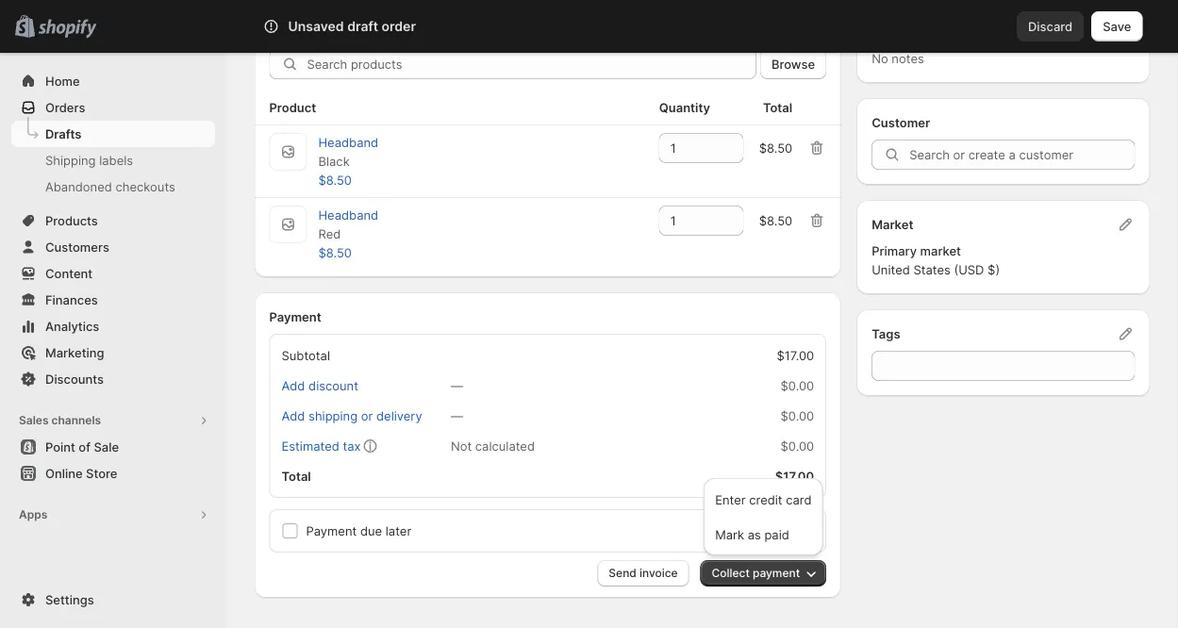 Task type: locate. For each thing, give the bounding box(es) containing it.
$8.50 button up headband red
[[307, 167, 363, 194]]

collect
[[712, 567, 750, 581]]

home
[[45, 74, 80, 88]]

sale
[[94, 440, 119, 454]]

market
[[921, 244, 962, 258]]

paid
[[765, 528, 790, 542]]

0 vertical spatial headband
[[319, 135, 379, 150]]

abandoned checkouts link
[[11, 174, 215, 200]]

0 vertical spatial headband link
[[319, 135, 379, 150]]

1 vertical spatial payment
[[306, 524, 357, 538]]

0 vertical spatial $8.50 button
[[307, 167, 363, 194]]

draft
[[348, 18, 379, 34]]

0 vertical spatial —
[[451, 379, 463, 393]]

add
[[282, 379, 305, 393], [282, 409, 305, 423]]

1 vertical spatial headband
[[319, 208, 379, 222]]

products up customers
[[45, 213, 98, 228]]

2 headband from the top
[[319, 208, 379, 222]]

unsaved
[[288, 18, 344, 34]]

primary market united states (usd $)
[[872, 244, 1001, 277]]

not
[[451, 439, 472, 454]]

1 $0.00 from the top
[[781, 379, 815, 393]]

0 vertical spatial products
[[269, 25, 323, 39]]

online store
[[45, 466, 117, 481]]

$0.00 for add discount
[[781, 379, 815, 393]]

headband link for black
[[319, 135, 379, 150]]

shipping labels link
[[11, 147, 215, 174]]

0 horizontal spatial products
[[45, 213, 98, 228]]

headband for red
[[319, 208, 379, 222]]

2 $0.00 from the top
[[781, 409, 815, 423]]

1 vertical spatial $17.00
[[776, 469, 815, 484]]

add up estimated
[[282, 409, 305, 423]]

None number field
[[660, 133, 716, 163], [660, 206, 716, 236], [660, 133, 716, 163], [660, 206, 716, 236]]

settings
[[45, 593, 94, 607]]

orders
[[45, 100, 85, 115]]

menu
[[710, 484, 818, 550]]

Search products text field
[[307, 49, 757, 79]]

marketing link
[[11, 340, 215, 366]]

or
[[361, 409, 373, 423]]

$17.00 for total
[[776, 469, 815, 484]]

shipping
[[45, 153, 96, 168]]

unsaved draft order
[[288, 18, 416, 34]]

headband link up the red on the left top of the page
[[319, 208, 379, 222]]

0 vertical spatial $0.00
[[781, 379, 815, 393]]

headband for black
[[319, 135, 379, 150]]

headband up the red on the left top of the page
[[319, 208, 379, 222]]

1 add from the top
[[282, 379, 305, 393]]

payment for payment due later
[[306, 524, 357, 538]]

apps button
[[11, 502, 215, 529]]

add discount
[[282, 379, 359, 393]]

add down "subtotal"
[[282, 379, 305, 393]]

headband
[[319, 135, 379, 150], [319, 208, 379, 222]]

payment for payment
[[269, 310, 322, 324]]

headband red
[[319, 208, 379, 241]]

customers
[[45, 240, 109, 254]]

1 vertical spatial total
[[282, 469, 311, 484]]

$8.50 button
[[307, 167, 363, 194], [307, 240, 363, 266]]

total down estimated
[[282, 469, 311, 484]]

0 vertical spatial total
[[764, 100, 793, 115]]

labels
[[99, 153, 133, 168]]

$8.50 button down black
[[307, 240, 363, 266]]

collect payment
[[712, 567, 801, 581]]

1 — from the top
[[451, 379, 463, 393]]

1 vertical spatial $0.00
[[781, 409, 815, 423]]

0 vertical spatial payment
[[269, 310, 322, 324]]

headband up black
[[319, 135, 379, 150]]

red
[[319, 227, 341, 241]]

1 vertical spatial $8.50 button
[[307, 240, 363, 266]]

1 horizontal spatial products
[[269, 25, 323, 39]]

add for add shipping or delivery
[[282, 409, 305, 423]]

tags
[[872, 327, 901, 341]]

send invoice button
[[598, 561, 690, 587]]

1 $8.50 button from the top
[[307, 167, 363, 194]]

estimated tax button
[[270, 433, 372, 460]]

analytics link
[[11, 313, 215, 340]]

1 headband link from the top
[[319, 135, 379, 150]]

tax
[[343, 439, 361, 454]]

1 headband from the top
[[319, 135, 379, 150]]

None text field
[[872, 351, 1136, 381]]

content link
[[11, 261, 215, 287]]

products
[[269, 25, 323, 39], [45, 213, 98, 228]]

payment due later
[[306, 524, 412, 538]]

2 vertical spatial $0.00
[[781, 439, 815, 454]]

search button
[[316, 11, 863, 42]]

1 vertical spatial add
[[282, 409, 305, 423]]

0 vertical spatial add
[[282, 379, 305, 393]]

discount
[[309, 379, 359, 393]]

1 vertical spatial —
[[451, 409, 463, 423]]

content
[[45, 266, 93, 281]]

drafts link
[[11, 121, 215, 147]]

enter credit card
[[716, 493, 812, 507]]

add for add discount
[[282, 379, 305, 393]]

finances link
[[11, 287, 215, 313]]

3 $0.00 from the top
[[781, 439, 815, 454]]

total
[[764, 100, 793, 115], [282, 469, 311, 484]]

1 vertical spatial products
[[45, 213, 98, 228]]

customer
[[872, 115, 931, 130]]

2 add from the top
[[282, 409, 305, 423]]

2 headband link from the top
[[319, 208, 379, 222]]

products left draft on the left top
[[269, 25, 323, 39]]

1 vertical spatial headband link
[[319, 208, 379, 222]]

due
[[360, 524, 382, 538]]

2 — from the top
[[451, 409, 463, 423]]

headband link
[[319, 135, 379, 150], [319, 208, 379, 222]]

black
[[319, 154, 350, 168]]

$8.50 button for black
[[307, 167, 363, 194]]

$8.50
[[760, 141, 793, 155], [319, 173, 352, 187], [760, 213, 793, 228], [319, 245, 352, 260]]

of
[[79, 440, 91, 454]]

headband link up black
[[319, 135, 379, 150]]

finances
[[45, 293, 98, 307]]

payment up "subtotal"
[[269, 310, 322, 324]]

payment left due
[[306, 524, 357, 538]]

point of sale link
[[11, 434, 215, 461]]

add shipping or delivery
[[282, 409, 423, 423]]

1 horizontal spatial total
[[764, 100, 793, 115]]

2 $8.50 button from the top
[[307, 240, 363, 266]]

total down 'browse' button
[[764, 100, 793, 115]]

0 vertical spatial $17.00
[[777, 348, 815, 363]]



Task type: describe. For each thing, give the bounding box(es) containing it.
home link
[[11, 68, 215, 94]]

marketing
[[45, 345, 104, 360]]

discard link
[[1018, 11, 1085, 42]]

enter credit card button
[[710, 484, 818, 515]]

analytics
[[45, 319, 99, 334]]

later
[[386, 524, 412, 538]]

drafts
[[45, 126, 81, 141]]

sales channels button
[[11, 408, 215, 434]]

0 horizontal spatial total
[[282, 469, 311, 484]]

shipping
[[309, 409, 358, 423]]

states
[[914, 262, 951, 277]]

online
[[45, 466, 83, 481]]

united
[[872, 262, 911, 277]]

mark
[[716, 528, 745, 542]]

discounts
[[45, 372, 104, 387]]

shipping labels
[[45, 153, 133, 168]]

(usd
[[955, 262, 985, 277]]

online store button
[[0, 461, 227, 487]]

browse
[[772, 57, 816, 71]]

send invoice
[[609, 567, 678, 581]]

collect payment button
[[701, 561, 827, 587]]

card
[[787, 493, 812, 507]]

mark as paid button
[[710, 519, 818, 550]]

point of sale
[[45, 440, 119, 454]]

enter
[[716, 493, 746, 507]]

orders link
[[11, 94, 215, 121]]

— for add discount
[[451, 379, 463, 393]]

payment
[[753, 567, 801, 581]]

add shipping or delivery button
[[270, 403, 434, 429]]

order
[[382, 18, 416, 34]]

$17.00 for subtotal
[[777, 348, 815, 363]]

settings link
[[11, 587, 215, 614]]

online store link
[[11, 461, 215, 487]]

menu containing enter credit card
[[710, 484, 818, 550]]

apps
[[19, 508, 47, 522]]

estimated
[[282, 439, 340, 454]]

$8.50 button for red
[[307, 240, 363, 266]]

discard
[[1029, 19, 1073, 34]]

$)
[[988, 262, 1001, 277]]

channels
[[51, 414, 101, 428]]

store
[[86, 466, 117, 481]]

calculated
[[476, 439, 535, 454]]

point of sale button
[[0, 434, 227, 461]]

invoice
[[640, 567, 678, 581]]

no notes
[[872, 51, 925, 66]]

as
[[748, 528, 762, 542]]

save
[[1104, 19, 1132, 34]]

abandoned checkouts
[[45, 179, 175, 194]]

notes
[[892, 51, 925, 66]]

checkouts
[[116, 179, 175, 194]]

search
[[346, 19, 387, 34]]

add discount button
[[270, 373, 370, 399]]

headband black
[[319, 135, 379, 168]]

delivery
[[377, 409, 423, 423]]

— for add shipping or delivery
[[451, 409, 463, 423]]

estimated tax
[[282, 439, 361, 454]]

credit
[[750, 493, 783, 507]]

abandoned
[[45, 179, 112, 194]]

not calculated
[[451, 439, 535, 454]]

discounts link
[[11, 366, 215, 393]]

no
[[872, 51, 889, 66]]

sales
[[19, 414, 49, 428]]

headband link for red
[[319, 208, 379, 222]]

customers link
[[11, 234, 215, 261]]

quantity
[[660, 100, 711, 115]]

sales channels
[[19, 414, 101, 428]]

shopify image
[[38, 19, 96, 38]]

send
[[609, 567, 637, 581]]

products link
[[11, 208, 215, 234]]

subtotal
[[282, 348, 330, 363]]

Search or create a customer text field
[[910, 140, 1136, 170]]

primary
[[872, 244, 918, 258]]

$0.00 for add shipping or delivery
[[781, 409, 815, 423]]

point
[[45, 440, 75, 454]]

product
[[269, 100, 316, 115]]

market
[[872, 217, 914, 232]]

save button
[[1092, 11, 1144, 42]]



Task type: vqa. For each thing, say whether or not it's contained in the screenshot.
0.00 text field on the left bottom
no



